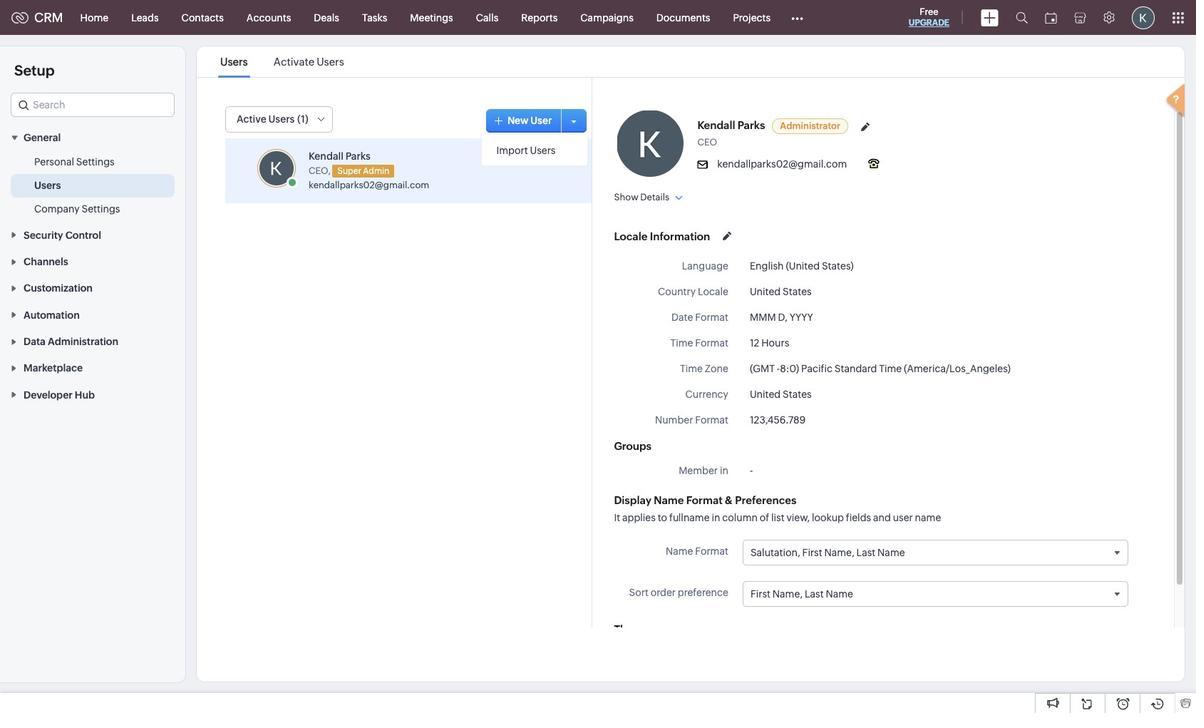 Task type: describe. For each thing, give the bounding box(es) containing it.
united states for currency
[[750, 389, 812, 400]]

company settings
[[34, 204, 120, 215]]

groups
[[614, 440, 652, 452]]

(united
[[786, 260, 820, 272]]

profile image
[[1133, 6, 1155, 29]]

country
[[658, 286, 696, 297]]

upgrade
[[909, 18, 950, 28]]

crm
[[34, 10, 63, 25]]

create menu image
[[981, 9, 999, 26]]

logo image
[[11, 12, 29, 23]]

themes
[[614, 624, 655, 636]]

Search text field
[[11, 93, 174, 116]]

standard
[[835, 363, 878, 374]]

users inside general region
[[34, 180, 61, 191]]

details
[[641, 192, 670, 203]]

parks for kendall parks
[[738, 119, 766, 131]]

security control button
[[0, 221, 185, 248]]

name down 'fullname'
[[666, 546, 694, 557]]

channels button
[[0, 248, 185, 275]]

to
[[658, 512, 668, 523]]

name format
[[666, 546, 729, 557]]

customization button
[[0, 275, 185, 301]]

automation
[[24, 309, 80, 321]]

name inside field
[[826, 589, 854, 600]]

contacts
[[182, 12, 224, 23]]

date
[[672, 312, 693, 323]]

states)
[[822, 260, 854, 272]]

show details link
[[614, 192, 683, 203]]

user
[[531, 114, 552, 126]]

marketplace
[[24, 363, 83, 374]]

format for number
[[696, 414, 729, 426]]

meetings
[[410, 12, 453, 23]]

first inside "field"
[[803, 547, 823, 558]]

zone
[[705, 363, 729, 374]]

country locale
[[658, 286, 729, 297]]

0 horizontal spatial kendallparks02@gmail.com
[[309, 179, 429, 190]]

leads link
[[120, 0, 170, 35]]

campaigns
[[581, 12, 634, 23]]

Salutation, First Name, Last Name field
[[744, 541, 1129, 565]]

active
[[237, 113, 267, 125]]

tasks link
[[351, 0, 399, 35]]

hours
[[762, 337, 790, 349]]

first inside field
[[751, 589, 771, 600]]

reports
[[522, 12, 558, 23]]

fullname
[[670, 512, 710, 523]]

123,456.789
[[750, 414, 806, 426]]

0 vertical spatial -
[[777, 363, 780, 374]]

1 vertical spatial -
[[750, 465, 753, 476]]

company
[[34, 204, 80, 215]]

time zone
[[680, 363, 729, 374]]

general region
[[0, 151, 185, 221]]

format for date
[[696, 312, 729, 323]]

english
[[750, 260, 784, 272]]

general
[[24, 132, 61, 144]]

column
[[723, 512, 758, 523]]

1 horizontal spatial users link
[[218, 56, 250, 68]]

automation button
[[0, 301, 185, 328]]

show details
[[614, 192, 670, 203]]

super
[[338, 166, 362, 176]]

time format
[[671, 337, 729, 349]]

preferences
[[735, 494, 797, 506]]

users down user
[[530, 144, 556, 156]]

order
[[651, 587, 676, 599]]

kendallparks02@gmail.com link
[[309, 179, 429, 190]]

last inside "field"
[[857, 547, 876, 558]]

mmm d, yyyy
[[750, 312, 814, 323]]

member
[[679, 465, 718, 476]]

format for name
[[696, 546, 729, 557]]

customization
[[24, 283, 93, 294]]

kendall for kendall parks
[[698, 119, 736, 131]]

Other Modules field
[[782, 6, 813, 29]]

display
[[614, 494, 652, 506]]

personal
[[34, 156, 74, 168]]

projects
[[733, 12, 771, 23]]

&
[[725, 494, 733, 506]]

time for time zone
[[680, 363, 703, 374]]

personal settings link
[[34, 155, 115, 169]]

ceo
[[698, 137, 717, 148]]

deals
[[314, 12, 339, 23]]

1 horizontal spatial locale
[[698, 286, 729, 297]]

deals link
[[303, 0, 351, 35]]

pacific
[[802, 363, 833, 374]]

ceo,
[[309, 165, 331, 176]]

parks for kendall parks ceo, super admin kendallparks02@gmail.com
[[346, 150, 371, 162]]

hub
[[75, 389, 95, 401]]

in inside display name format & preferences it applies to fullname in column of list view, lookup fields and user name
[[712, 512, 721, 523]]

import
[[497, 144, 528, 156]]

create menu element
[[973, 0, 1008, 35]]

last inside field
[[805, 589, 824, 600]]

activate
[[274, 56, 315, 68]]

setup
[[14, 62, 55, 78]]

salutation,
[[751, 547, 801, 558]]

(america/los_angeles)
[[904, 363, 1011, 374]]

view,
[[787, 512, 810, 523]]

company settings link
[[34, 202, 120, 216]]

kendall parks ceo, super admin kendallparks02@gmail.com
[[309, 150, 429, 190]]

channels
[[24, 256, 68, 267]]

(gmt
[[750, 363, 775, 374]]

english (united states)
[[750, 260, 854, 272]]

developer
[[24, 389, 73, 401]]

calls
[[476, 12, 499, 23]]



Task type: vqa. For each thing, say whether or not it's contained in the screenshot.
Documents
yes



Task type: locate. For each thing, give the bounding box(es) containing it.
developer hub
[[24, 389, 95, 401]]

name up to
[[654, 494, 684, 506]]

kendallparks02@gmail.com
[[718, 158, 848, 170], [309, 179, 429, 190]]

0 vertical spatial last
[[857, 547, 876, 558]]

language
[[682, 260, 729, 272]]

united down (gmt
[[750, 389, 781, 400]]

united for country locale
[[750, 286, 781, 297]]

in right member
[[720, 465, 729, 476]]

accounts
[[247, 12, 291, 23]]

format for time
[[696, 337, 729, 349]]

lookup
[[812, 512, 844, 523]]

0 horizontal spatial kendall
[[309, 150, 344, 162]]

display name format & preferences it applies to fullname in column of list view, lookup fields and user name
[[614, 494, 942, 523]]

united for currency
[[750, 389, 781, 400]]

fields
[[846, 512, 872, 523]]

settings down general dropdown button
[[76, 156, 115, 168]]

united states for country locale
[[750, 286, 812, 297]]

0 vertical spatial locale
[[614, 230, 648, 242]]

parks
[[738, 119, 766, 131], [346, 150, 371, 162]]

0 horizontal spatial -
[[750, 465, 753, 476]]

1 horizontal spatial first
[[803, 547, 823, 558]]

kendall
[[698, 119, 736, 131], [309, 150, 344, 162]]

1 vertical spatial settings
[[82, 204, 120, 215]]

- right (gmt
[[777, 363, 780, 374]]

format
[[696, 312, 729, 323], [696, 337, 729, 349], [696, 414, 729, 426], [687, 494, 723, 506], [696, 546, 729, 557]]

new user
[[508, 114, 552, 126]]

12
[[750, 337, 760, 349]]

states for country locale
[[783, 286, 812, 297]]

users right activate
[[317, 56, 344, 68]]

currency
[[686, 389, 729, 400]]

0 vertical spatial settings
[[76, 156, 115, 168]]

search image
[[1016, 11, 1028, 24]]

in
[[720, 465, 729, 476], [712, 512, 721, 523]]

kendall inside kendall parks ceo, super admin kendallparks02@gmail.com
[[309, 150, 344, 162]]

1 vertical spatial united states
[[750, 389, 812, 400]]

1 vertical spatial kendall
[[309, 150, 344, 162]]

0 vertical spatial kendallparks02@gmail.com
[[718, 158, 848, 170]]

last down 'fields'
[[857, 547, 876, 558]]

0 horizontal spatial last
[[805, 589, 824, 600]]

time left zone on the right bottom
[[680, 363, 703, 374]]

calendar image
[[1046, 12, 1058, 23]]

None field
[[11, 93, 175, 117]]

data administration button
[[0, 328, 185, 355]]

1 horizontal spatial -
[[777, 363, 780, 374]]

time down date at the top right
[[671, 337, 694, 349]]

projects link
[[722, 0, 782, 35]]

developer hub button
[[0, 381, 185, 408]]

kendall parks
[[698, 119, 766, 131]]

united states up mmm d, yyyy
[[750, 286, 812, 297]]

tasks
[[362, 12, 387, 23]]

0 horizontal spatial parks
[[346, 150, 371, 162]]

profile element
[[1124, 0, 1164, 35]]

calls link
[[465, 0, 510, 35]]

1 horizontal spatial kendallparks02@gmail.com
[[718, 158, 848, 170]]

1 vertical spatial states
[[783, 389, 812, 400]]

name down salutation, first name, last name
[[826, 589, 854, 600]]

0 horizontal spatial name,
[[773, 589, 803, 600]]

name,
[[825, 547, 855, 558], [773, 589, 803, 600]]

states
[[783, 286, 812, 297], [783, 389, 812, 400]]

name down and
[[878, 547, 905, 558]]

0 vertical spatial first
[[803, 547, 823, 558]]

2 states from the top
[[783, 389, 812, 400]]

first right salutation,
[[803, 547, 823, 558]]

1 vertical spatial parks
[[346, 150, 371, 162]]

home
[[80, 12, 109, 23]]

personal settings
[[34, 156, 115, 168]]

0 vertical spatial parks
[[738, 119, 766, 131]]

name inside "field"
[[878, 547, 905, 558]]

documents
[[657, 12, 711, 23]]

parks left administrator
[[738, 119, 766, 131]]

1 vertical spatial name,
[[773, 589, 803, 600]]

first down salutation,
[[751, 589, 771, 600]]

format up 'fullname'
[[687, 494, 723, 506]]

activate users link
[[271, 56, 346, 68]]

1 vertical spatial kendallparks02@gmail.com
[[309, 179, 429, 190]]

and
[[874, 512, 891, 523]]

1 horizontal spatial name,
[[825, 547, 855, 558]]

0 horizontal spatial locale
[[614, 230, 648, 242]]

1 vertical spatial first
[[751, 589, 771, 600]]

parks inside kendall parks ceo, super admin kendallparks02@gmail.com
[[346, 150, 371, 162]]

control
[[65, 229, 101, 241]]

kendall up ceo,
[[309, 150, 344, 162]]

home link
[[69, 0, 120, 35]]

1 vertical spatial users link
[[34, 179, 61, 193]]

crm link
[[11, 10, 63, 25]]

administration
[[48, 336, 118, 347]]

kendall for kendall parks ceo, super admin kendallparks02@gmail.com
[[309, 150, 344, 162]]

time for time format
[[671, 337, 694, 349]]

free upgrade
[[909, 6, 950, 28]]

salutation, first name, last name
[[751, 547, 905, 558]]

states for currency
[[783, 389, 812, 400]]

parks up super
[[346, 150, 371, 162]]

first
[[803, 547, 823, 558], [751, 589, 771, 600]]

1 horizontal spatial last
[[857, 547, 876, 558]]

name
[[915, 512, 942, 523]]

free
[[920, 6, 939, 17]]

last down salutation, first name, last name
[[805, 589, 824, 600]]

settings for personal settings
[[76, 156, 115, 168]]

name, inside "field"
[[825, 547, 855, 558]]

users link down "personal"
[[34, 179, 61, 193]]

0 vertical spatial states
[[783, 286, 812, 297]]

list
[[208, 46, 357, 77]]

- up preferences
[[750, 465, 753, 476]]

it
[[614, 512, 621, 523]]

1 united from the top
[[750, 286, 781, 297]]

preference
[[678, 587, 729, 599]]

documents link
[[645, 0, 722, 35]]

0 vertical spatial kendall
[[698, 119, 736, 131]]

states up the yyyy
[[783, 286, 812, 297]]

kendallparks02@gmail.com down admin
[[309, 179, 429, 190]]

0 vertical spatial name,
[[825, 547, 855, 558]]

number
[[655, 414, 694, 426]]

users link down contacts link
[[218, 56, 250, 68]]

1 vertical spatial last
[[805, 589, 824, 600]]

sort order preference
[[629, 587, 729, 599]]

users down contacts link
[[220, 56, 248, 68]]

united
[[750, 286, 781, 297], [750, 389, 781, 400]]

information
[[650, 230, 710, 242]]

locale down language in the right top of the page
[[698, 286, 729, 297]]

1 vertical spatial locale
[[698, 286, 729, 297]]

sort
[[629, 587, 649, 599]]

date format
[[672, 312, 729, 323]]

2 united states from the top
[[750, 389, 812, 400]]

settings for company settings
[[82, 204, 120, 215]]

name
[[654, 494, 684, 506], [666, 546, 694, 557], [878, 547, 905, 558], [826, 589, 854, 600]]

locale information
[[614, 230, 710, 242]]

united down english
[[750, 286, 781, 297]]

list containing users
[[208, 46, 357, 77]]

settings up security control dropdown button
[[82, 204, 120, 215]]

format down currency
[[696, 414, 729, 426]]

format up the time format
[[696, 312, 729, 323]]

1 vertical spatial in
[[712, 512, 721, 523]]

format up zone on the right bottom
[[696, 337, 729, 349]]

accounts link
[[235, 0, 303, 35]]

1 vertical spatial united
[[750, 389, 781, 400]]

1 united states from the top
[[750, 286, 812, 297]]

kendallparks02@gmail.com down administrator
[[718, 158, 848, 170]]

format down 'fullname'
[[696, 546, 729, 557]]

0 horizontal spatial first
[[751, 589, 771, 600]]

1 horizontal spatial kendall
[[698, 119, 736, 131]]

0 vertical spatial users link
[[218, 56, 250, 68]]

0 vertical spatial united
[[750, 286, 781, 297]]

security control
[[24, 229, 101, 241]]

activate users
[[274, 56, 344, 68]]

contacts link
[[170, 0, 235, 35]]

campaigns link
[[569, 0, 645, 35]]

name, down salutation,
[[773, 589, 803, 600]]

leads
[[131, 12, 159, 23]]

show
[[614, 192, 639, 203]]

format inside display name format & preferences it applies to fullname in column of list view, lookup fields and user name
[[687, 494, 723, 506]]

1 horizontal spatial parks
[[738, 119, 766, 131]]

united states up 123,456.789
[[750, 389, 812, 400]]

security
[[24, 229, 63, 241]]

states down 8:0)
[[783, 389, 812, 400]]

yyyy
[[790, 312, 814, 323]]

data
[[24, 336, 46, 347]]

0 vertical spatial in
[[720, 465, 729, 476]]

First Name, Last Name field
[[744, 582, 1129, 606]]

locale down show
[[614, 230, 648, 242]]

users link
[[218, 56, 250, 68], [34, 179, 61, 193]]

administrator
[[780, 121, 841, 131]]

8:0)
[[780, 363, 800, 374]]

of
[[760, 512, 770, 523]]

name inside display name format & preferences it applies to fullname in column of list view, lookup fields and user name
[[654, 494, 684, 506]]

1 states from the top
[[783, 286, 812, 297]]

time right "standard" on the right of page
[[880, 363, 902, 374]]

user
[[893, 512, 913, 523]]

new
[[508, 114, 529, 126]]

kendall up ceo
[[698, 119, 736, 131]]

0 vertical spatial united states
[[750, 286, 812, 297]]

users down "personal"
[[34, 180, 61, 191]]

search element
[[1008, 0, 1037, 35]]

2 united from the top
[[750, 389, 781, 400]]

in left column
[[712, 512, 721, 523]]

name, down lookup
[[825, 547, 855, 558]]

new user button
[[486, 109, 567, 132]]

reports link
[[510, 0, 569, 35]]

name, inside field
[[773, 589, 803, 600]]

0 horizontal spatial users link
[[34, 179, 61, 193]]



